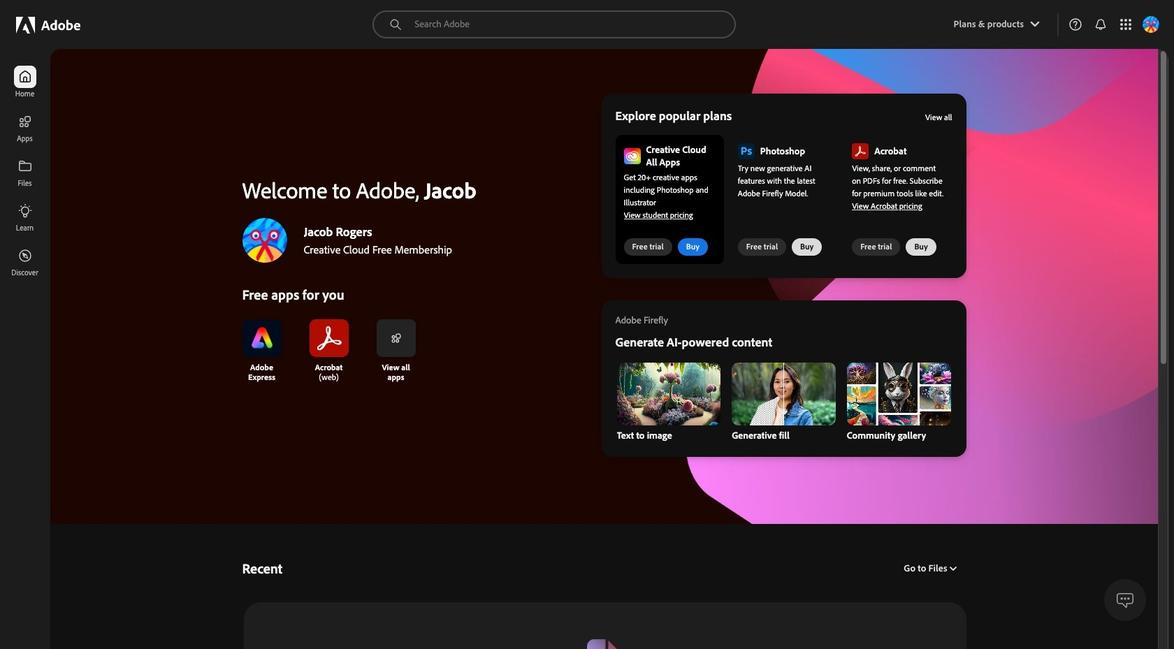 Task type: locate. For each thing, give the bounding box(es) containing it.
go to files image
[[948, 566, 957, 571]]

creative cloud all apps image
[[624, 148, 641, 164]]

community gallery image
[[847, 363, 951, 426]]

apps to try element
[[602, 94, 967, 278]]

photoshop image
[[738, 143, 755, 159]]



Task type: vqa. For each thing, say whether or not it's contained in the screenshot.
menu
no



Task type: describe. For each thing, give the bounding box(es) containing it.
adobe express image
[[242, 320, 281, 357]]

view more image
[[391, 333, 402, 344]]

acrobat image
[[309, 320, 349, 357]]

text to image image
[[617, 363, 721, 426]]

acrobat image
[[853, 143, 869, 159]]

Search Adobe search field
[[373, 10, 737, 38]]

generative fill image
[[732, 363, 836, 426]]



